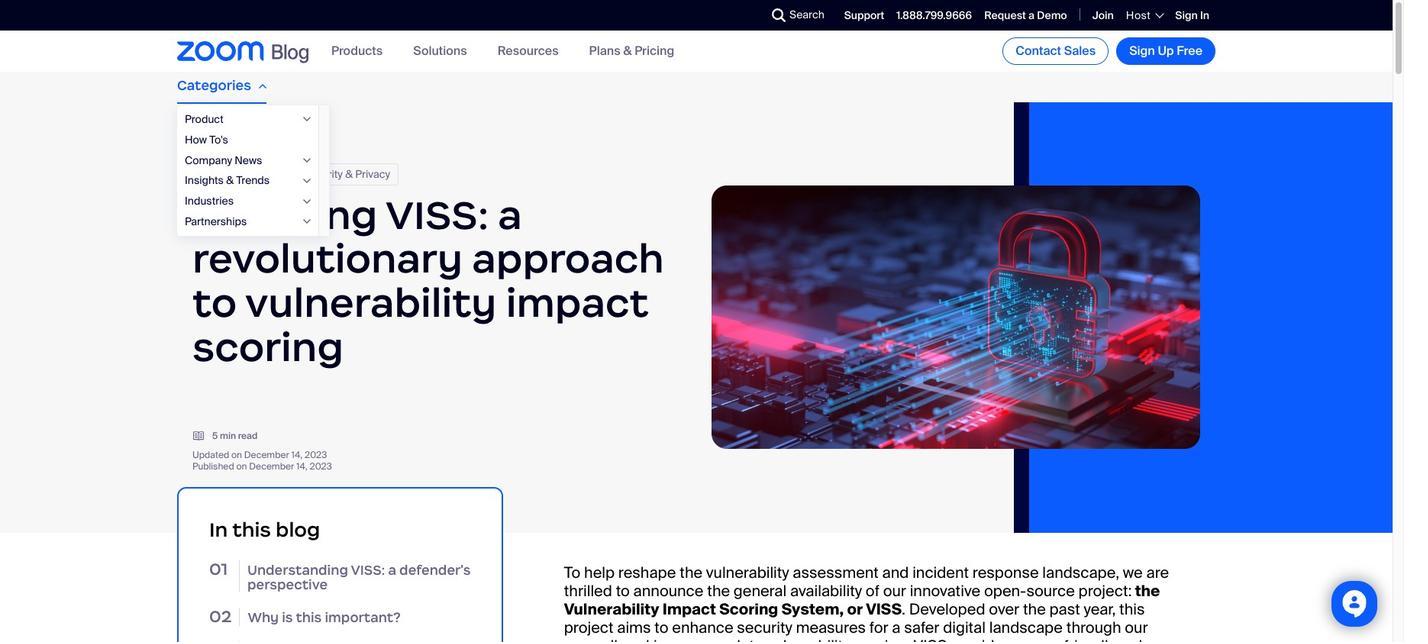 Task type: locate. For each thing, give the bounding box(es) containing it.
& left privacy at the top
[[345, 167, 353, 181]]

updated on december 14, 2023 published on december 14, 2023
[[192, 449, 332, 472]]

viss
[[866, 599, 902, 619], [914, 636, 948, 642]]

viss: up important?
[[351, 562, 385, 579]]

1 horizontal spatial &
[[345, 167, 353, 181]]

safer
[[904, 618, 940, 638]]

landscape
[[990, 618, 1063, 638]]

groundbreaking
[[564, 636, 675, 642]]

to inside unveiling viss: a revolutionary approach to vulnerability impact scoring
[[192, 278, 237, 328]]

0 vertical spatial company
[[185, 153, 232, 167]]

in up free
[[1201, 8, 1210, 22]]

scoring.
[[854, 636, 910, 642]]

image placeholder image
[[712, 186, 1201, 449]]

& left trends
[[226, 174, 234, 187]]

news up industries dropdown button
[[251, 167, 278, 181]]

1 vertical spatial vulnerability
[[706, 563, 789, 583]]

zoom logo image
[[177, 41, 264, 61]]

0 vertical spatial vulnerability
[[245, 278, 497, 328]]

viss inside the vulnerability impact scoring system, or viss
[[866, 599, 902, 619]]

security
[[737, 618, 793, 638]]

the inside the vulnerability impact scoring system, or viss
[[1135, 581, 1160, 601]]

news up company news in the left top of the page
[[235, 153, 262, 167]]

our right of
[[883, 581, 906, 601]]

0 vertical spatial approach
[[472, 234, 664, 284]]

december
[[244, 449, 289, 461], [249, 460, 294, 472]]

free
[[1177, 43, 1203, 59]]

understanding
[[247, 562, 348, 579]]

1 horizontal spatial sign
[[1176, 8, 1198, 22]]

0 vertical spatial viss:
[[386, 190, 489, 240]]

the up impact
[[680, 563, 703, 583]]

are
[[1147, 563, 1169, 583]]

of
[[866, 581, 880, 601]]

5
[[212, 430, 218, 442]]

our right year,
[[1125, 618, 1148, 638]]

host button
[[1126, 8, 1163, 22]]

. developed over the past year, this project aims to enhance security measures for a safer digital landscape through our groundbreaking approach to vulnerability scoring. viss provides a user-friendly we
[[564, 599, 1155, 642]]

year,
[[1084, 599, 1116, 619]]

news inside the unveiling viss: a revolutionary approach to vulnerability impact scoring main content
[[251, 167, 278, 181]]

& inside the unveiling viss: a revolutionary approach to vulnerability impact scoring main content
[[345, 167, 353, 181]]

this left the blog
[[232, 518, 271, 542]]

the right over
[[1023, 599, 1046, 619]]

landscape,
[[1043, 563, 1120, 583]]

sign left up
[[1130, 43, 1155, 59]]

1 vertical spatial viss
[[914, 636, 948, 642]]

sign in link
[[1176, 8, 1210, 22]]

1 horizontal spatial in
[[1201, 8, 1210, 22]]

our
[[883, 581, 906, 601], [1125, 618, 1148, 638]]

updated
[[192, 449, 229, 461]]

to inside to help reshape the vulnerability assessment and incident response landscape, we are thrilled to announce the general availability of our innovative open-source project:
[[616, 581, 630, 601]]

1 horizontal spatial approach
[[679, 636, 746, 642]]

the inside . developed over the past year, this project aims to enhance security measures for a safer digital landscape through our groundbreaking approach to vulnerability scoring. viss provides a user-friendly we
[[1023, 599, 1046, 619]]

0 horizontal spatial in
[[209, 518, 228, 542]]

source
[[1027, 581, 1075, 601]]

contact sales link
[[1003, 37, 1109, 65]]

reshape
[[618, 563, 676, 583]]

over
[[989, 599, 1020, 619]]

2 vertical spatial vulnerability
[[767, 636, 850, 642]]

blog
[[276, 518, 320, 542]]

viss:
[[386, 190, 489, 240], [351, 562, 385, 579]]

pricing
[[635, 43, 675, 59]]

categories
[[177, 77, 251, 94]]

impact
[[506, 278, 649, 328]]

0 horizontal spatial &
[[226, 174, 234, 187]]

1 vertical spatial approach
[[679, 636, 746, 642]]

0 horizontal spatial viss
[[866, 599, 902, 619]]

sign
[[1176, 8, 1198, 22], [1130, 43, 1155, 59]]

0 vertical spatial viss
[[866, 599, 902, 619]]

& right plans
[[623, 43, 632, 59]]

to help reshape the vulnerability assessment and incident response landscape, we are thrilled to announce the general availability of our innovative open-source project:
[[564, 563, 1169, 601]]

request
[[985, 8, 1026, 22]]

product button
[[177, 109, 318, 130]]

why
[[248, 610, 279, 626]]

sign up free link
[[1117, 37, 1216, 65]]

defender's
[[400, 562, 471, 579]]

logo blog.svg image
[[272, 40, 309, 65]]

our inside . developed over the past year, this project aims to enhance security measures for a safer digital landscape through our groundbreaking approach to vulnerability scoring. viss provides a user-friendly we
[[1125, 618, 1148, 638]]

plans & pricing
[[589, 43, 675, 59]]

assessment
[[793, 563, 879, 583]]

0 vertical spatial our
[[883, 581, 906, 601]]

incident
[[913, 563, 969, 583]]

search
[[790, 8, 825, 21]]

0 vertical spatial sign
[[1176, 8, 1198, 22]]

plans & pricing link
[[589, 43, 675, 59]]

0 horizontal spatial our
[[883, 581, 906, 601]]

1 vertical spatial news
[[251, 167, 278, 181]]

approach inside . developed over the past year, this project aims to enhance security measures for a safer digital landscape through our groundbreaking approach to vulnerability scoring. viss provides a user-friendly we
[[679, 636, 746, 642]]

impact
[[663, 599, 716, 619]]

1 horizontal spatial this
[[296, 610, 322, 626]]

approach
[[472, 234, 664, 284], [679, 636, 746, 642]]

the right project:
[[1135, 581, 1160, 601]]

in
[[1201, 8, 1210, 22], [209, 518, 228, 542]]

sign up free
[[1176, 8, 1198, 22]]

this right year,
[[1120, 599, 1145, 619]]

1 vertical spatial company
[[201, 167, 248, 181]]

vulnerability inside unveiling viss: a revolutionary approach to vulnerability impact scoring
[[245, 278, 497, 328]]

in inside main content
[[209, 518, 228, 542]]

unveiling viss: a revolutionary approach to vulnerability impact scoring main content
[[0, 102, 1393, 642]]

1 horizontal spatial viss
[[914, 636, 948, 642]]

viss: inside understanding viss: a defender's perspective
[[351, 562, 385, 579]]

1 vertical spatial sign
[[1130, 43, 1155, 59]]

scoring
[[720, 599, 779, 619]]

company news
[[201, 167, 278, 181]]

2 horizontal spatial &
[[623, 43, 632, 59]]

&
[[623, 43, 632, 59], [345, 167, 353, 181], [226, 174, 234, 187]]

trends
[[236, 174, 270, 187]]

0 vertical spatial news
[[235, 153, 262, 167]]

search image
[[772, 8, 786, 22]]

resources
[[498, 43, 559, 59]]

project:
[[1079, 581, 1132, 601]]

viss: down privacy at the top
[[386, 190, 489, 240]]

this right is
[[296, 610, 322, 626]]

sign inside sign up free link
[[1130, 43, 1155, 59]]

insights & trends button
[[177, 171, 318, 191]]

our inside to help reshape the vulnerability assessment and incident response landscape, we are thrilled to announce the general availability of our innovative open-source project:
[[883, 581, 906, 601]]

provides
[[951, 636, 1012, 642]]

viss: inside unveiling viss: a revolutionary approach to vulnerability impact scoring
[[386, 190, 489, 240]]

support link
[[845, 8, 885, 22]]

1 vertical spatial our
[[1125, 618, 1148, 638]]

host
[[1126, 8, 1151, 22]]

industries
[[185, 194, 234, 208]]

categories button
[[177, 70, 267, 104]]

a
[[1029, 8, 1035, 22], [498, 190, 522, 240], [388, 562, 396, 579], [892, 618, 901, 638], [1015, 636, 1024, 642]]

1 vertical spatial viss:
[[351, 562, 385, 579]]

vulnerability
[[564, 599, 659, 619]]

in up 01
[[209, 518, 228, 542]]

0 horizontal spatial approach
[[472, 234, 664, 284]]

None search field
[[716, 3, 776, 27]]

2 horizontal spatial this
[[1120, 599, 1145, 619]]

0 horizontal spatial sign
[[1130, 43, 1155, 59]]

1 vertical spatial in
[[209, 518, 228, 542]]

sign for sign up free
[[1130, 43, 1155, 59]]

through
[[1067, 618, 1122, 638]]

1 horizontal spatial our
[[1125, 618, 1148, 638]]

we
[[1123, 563, 1143, 583]]

sign for sign in
[[1176, 8, 1198, 22]]

products
[[331, 43, 383, 59]]

news
[[235, 153, 262, 167], [251, 167, 278, 181]]

up
[[1158, 43, 1174, 59]]



Task type: vqa. For each thing, say whether or not it's contained in the screenshot.
left number
no



Task type: describe. For each thing, give the bounding box(es) containing it.
insights
[[185, 174, 224, 187]]

a inside unveiling viss: a revolutionary approach to vulnerability impact scoring
[[498, 190, 522, 240]]

viss: for revolutionary
[[386, 190, 489, 240]]

partnerships button
[[177, 212, 318, 232]]

general
[[734, 581, 787, 601]]

products button
[[331, 43, 383, 59]]

request a demo
[[985, 8, 1067, 22]]

help
[[584, 563, 615, 583]]

1.888.799.9666 link
[[897, 8, 972, 22]]

company inside the product how to's company news insights & trends industries partnerships
[[185, 153, 232, 167]]

1.888.799.9666
[[897, 8, 972, 22]]

or
[[847, 599, 863, 619]]

.
[[902, 599, 906, 619]]

product how to's company news insights & trends industries partnerships
[[185, 112, 270, 228]]

& for security
[[345, 167, 353, 181]]

open-
[[984, 581, 1027, 601]]

our for this
[[1125, 618, 1148, 638]]

developed
[[909, 599, 986, 619]]

how to's link
[[177, 130, 318, 150]]

how
[[185, 133, 207, 146]]

in this blog
[[209, 518, 320, 542]]

vulnerability inside . developed over the past year, this project aims to enhance security measures for a safer digital landscape through our groundbreaking approach to vulnerability scoring. viss provides a user-friendly we
[[767, 636, 850, 642]]

join
[[1093, 8, 1114, 22]]

sign up free
[[1130, 43, 1203, 59]]

demo
[[1037, 8, 1067, 22]]

approach inside unveiling viss: a revolutionary approach to vulnerability impact scoring
[[472, 234, 664, 284]]

plans
[[589, 43, 621, 59]]

revolutionary
[[192, 234, 463, 284]]

solutions
[[413, 43, 467, 59]]

on down '5 min read'
[[231, 449, 242, 461]]

this inside . developed over the past year, this project aims to enhance security measures for a safer digital landscape through our groundbreaking approach to vulnerability scoring. viss provides a user-friendly we
[[1120, 599, 1145, 619]]

search image
[[772, 8, 786, 22]]

friendly
[[1064, 636, 1116, 642]]

a inside understanding viss: a defender's perspective
[[388, 562, 396, 579]]

5 min read
[[212, 430, 258, 442]]

on right published
[[236, 460, 247, 472]]

measures
[[796, 618, 866, 638]]

thrilled
[[564, 581, 612, 601]]

& for plans
[[623, 43, 632, 59]]

to's
[[209, 133, 228, 146]]

and
[[883, 563, 909, 583]]

sign in
[[1176, 8, 1210, 22]]

industries button
[[177, 191, 318, 212]]

vulnerability inside to help reshape the vulnerability assessment and incident response landscape, we are thrilled to announce the general availability of our innovative open-source project:
[[706, 563, 789, 583]]

contact sales
[[1016, 43, 1096, 59]]

understanding viss: a defender's perspective
[[247, 562, 471, 593]]

company inside the unveiling viss: a revolutionary approach to vulnerability impact scoring main content
[[201, 167, 248, 181]]

innovative
[[910, 581, 981, 601]]

partnerships
[[185, 215, 247, 228]]

published
[[192, 460, 234, 472]]

user-
[[1027, 636, 1064, 642]]

important?
[[325, 610, 401, 626]]

response
[[973, 563, 1039, 583]]

viss inside . developed over the past year, this project aims to enhance security measures for a safer digital landscape through our groundbreaking approach to vulnerability scoring. viss provides a user-friendly we
[[914, 636, 948, 642]]

for
[[870, 618, 889, 638]]

solutions button
[[413, 43, 467, 59]]

digital
[[943, 618, 986, 638]]

scoring
[[192, 322, 344, 372]]

support
[[845, 8, 885, 22]]

0 vertical spatial in
[[1201, 8, 1210, 22]]

01
[[209, 559, 228, 579]]

is
[[282, 610, 293, 626]]

read
[[238, 430, 258, 442]]

availability
[[790, 581, 862, 601]]

0 horizontal spatial this
[[232, 518, 271, 542]]

request a demo link
[[985, 8, 1067, 22]]

viss: for defender's
[[351, 562, 385, 579]]

the up enhance
[[707, 581, 730, 601]]

past
[[1050, 599, 1081, 619]]

privacy
[[355, 167, 390, 181]]

project
[[564, 618, 614, 638]]

& inside the product how to's company news insights & trends industries partnerships
[[226, 174, 234, 187]]

02
[[209, 607, 232, 627]]

security & privacy
[[303, 167, 390, 181]]

resources button
[[498, 43, 559, 59]]

unveiling
[[192, 190, 377, 240]]

product
[[185, 112, 224, 126]]

enhance
[[672, 618, 734, 638]]

security
[[303, 167, 343, 181]]

perspective
[[247, 577, 328, 593]]

aims
[[617, 618, 651, 638]]

why is this important?
[[248, 610, 401, 626]]

system,
[[782, 599, 844, 619]]

news inside the product how to's company news insights & trends industries partnerships
[[235, 153, 262, 167]]

announce
[[634, 581, 704, 601]]

our for and
[[883, 581, 906, 601]]



